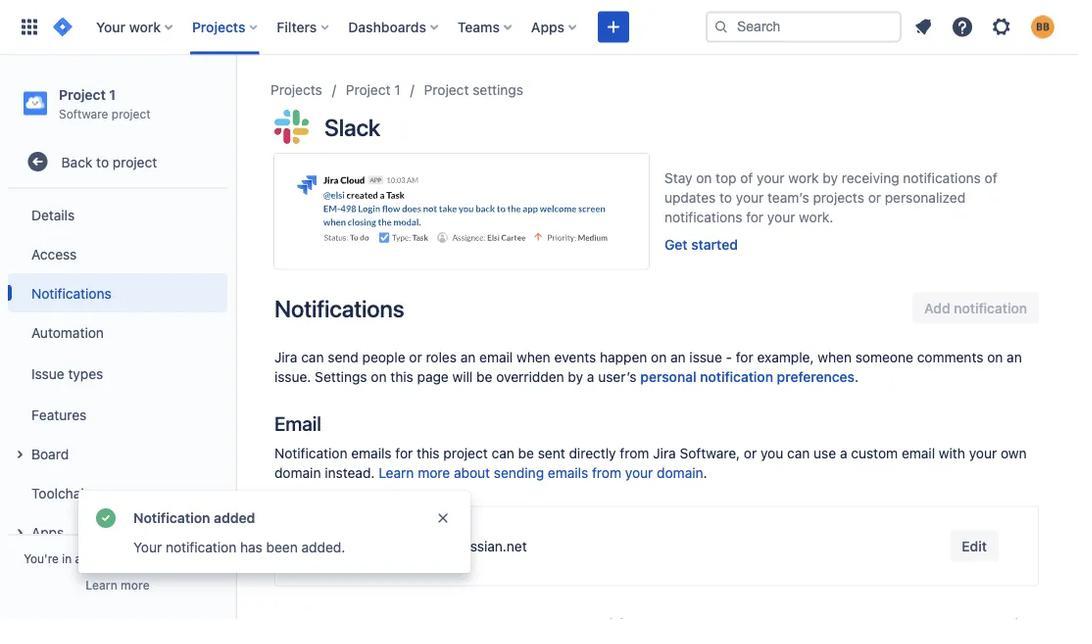 Task type: locate. For each thing, give the bounding box(es) containing it.
0 vertical spatial to
[[96, 154, 109, 170]]

0 horizontal spatial be
[[477, 368, 493, 385]]

this down people
[[390, 368, 414, 385]]

your work
[[96, 19, 161, 35]]

can up issue.
[[301, 349, 324, 365]]

projects inside popup button
[[192, 19, 245, 35]]

notification inside notification emails for this project can be sent directly from jira software, or you can use a custom email with your own domain instead.
[[275, 445, 348, 461]]

more down 'managed'
[[121, 578, 150, 592]]

for inside jira can send people or roles an email when events happen on an issue - for example, when someone comments on an issue. settings on this page will be overridden by a user's
[[736, 349, 754, 365]]

1 horizontal spatial 1
[[394, 82, 401, 98]]

work left projects popup button
[[129, 19, 161, 35]]

domain inside notification emails for this project can be sent directly from jira software, or you can use a custom email with your own domain instead.
[[275, 464, 321, 481]]

a right in
[[75, 552, 82, 566]]

your right team-
[[133, 540, 162, 556]]

notification added
[[133, 510, 255, 526]]

emails inside notification emails for this project can be sent directly from jira software, or you can use a custom email with your own domain instead.
[[351, 445, 392, 461]]

get started link
[[665, 235, 738, 255]]

notification for your
[[166, 540, 236, 556]]

be right will on the bottom of the page
[[477, 368, 493, 385]]

0 horizontal spatial .
[[704, 464, 707, 481]]

from down directly
[[592, 464, 622, 481]]

emails up instead.
[[351, 445, 392, 461]]

jira inside notification emails for this project can be sent directly from jira software, or you can use a custom email with your own domain instead.
[[653, 445, 676, 461]]

1 vertical spatial to
[[720, 189, 732, 206]]

board button
[[8, 434, 227, 474]]

1 vertical spatial or
[[409, 349, 422, 365]]

0 vertical spatial emails
[[351, 445, 392, 461]]

apps right teams popup button
[[531, 19, 565, 35]]

1 vertical spatial jira
[[653, 445, 676, 461]]

jira inside jira can send people or roles an email when events happen on an issue - for example, when someone comments on an issue. settings on this page will be overridden by a user's
[[275, 349, 297, 365]]

0 vertical spatial by
[[823, 170, 838, 186]]

1 vertical spatial by
[[568, 368, 583, 385]]

apps inside apps popup button
[[531, 19, 565, 35]]

can left use on the bottom right of page
[[787, 445, 810, 461]]

0 horizontal spatial notifications
[[31, 285, 111, 301]]

1 vertical spatial learn
[[86, 578, 117, 592]]

1 horizontal spatial notifications
[[903, 170, 981, 186]]

project right software on the left top of page
[[112, 107, 151, 120]]

to
[[96, 154, 109, 170], [720, 189, 732, 206]]

to right back
[[96, 154, 109, 170]]

notifications up 'send'
[[275, 294, 404, 322]]

0 horizontal spatial 1
[[109, 86, 116, 102]]

1 up back to project
[[109, 86, 116, 102]]

when up overridden
[[517, 349, 551, 365]]

slack
[[325, 113, 380, 141]]

your
[[96, 19, 126, 35], [133, 540, 162, 556]]

0 horizontal spatial a
[[75, 552, 82, 566]]

expand image
[[8, 443, 31, 467]]

1 horizontal spatial notifications
[[275, 294, 404, 322]]

project up slack
[[346, 82, 391, 98]]

email left with
[[902, 445, 935, 461]]

1 an from the left
[[461, 349, 476, 365]]

1 vertical spatial projects
[[271, 82, 322, 98]]

email up overridden
[[480, 349, 513, 365]]

2 domain from the left
[[657, 464, 704, 481]]

personalized
[[885, 189, 966, 206]]

notification
[[700, 368, 773, 385], [166, 540, 236, 556]]

updates
[[665, 189, 716, 206]]

more inside button
[[121, 578, 150, 592]]

someone
[[856, 349, 914, 365]]

for inside notification emails for this project can be sent directly from jira software, or you can use a custom email with your own domain instead.
[[395, 445, 413, 461]]

0 vertical spatial projects
[[192, 19, 245, 35]]

0 vertical spatial from
[[620, 445, 649, 461]]

1 horizontal spatial this
[[417, 445, 440, 461]]

1 vertical spatial for
[[736, 349, 754, 365]]

1 horizontal spatial email
[[902, 445, 935, 461]]

2 horizontal spatial or
[[868, 189, 881, 206]]

details
[[31, 207, 75, 223]]

notification down email
[[275, 445, 348, 461]]

managed
[[118, 552, 169, 566]]

1 vertical spatial more
[[121, 578, 150, 592]]

use
[[814, 445, 836, 461]]

1 down dashboards dropdown button
[[394, 82, 401, 98]]

0 horizontal spatial apps
[[31, 524, 64, 540]]

project up about
[[443, 445, 488, 461]]

to down top
[[720, 189, 732, 206]]

for
[[746, 209, 764, 225], [736, 349, 754, 365], [395, 445, 413, 461]]

0 horizontal spatial emails
[[351, 445, 392, 461]]

be
[[477, 368, 493, 385], [518, 445, 534, 461]]

more for learn more
[[121, 578, 150, 592]]

2 horizontal spatial a
[[840, 445, 848, 461]]

or
[[868, 189, 881, 206], [409, 349, 422, 365], [744, 445, 757, 461]]

project up software on the left top of page
[[59, 86, 106, 102]]

3 an from the left
[[1007, 349, 1022, 365]]

project left the settings
[[424, 82, 469, 98]]

domain down software,
[[657, 464, 704, 481]]

this inside notification emails for this project can be sent directly from jira software, or you can use a custom email with your own domain instead.
[[417, 445, 440, 461]]

0 horizontal spatial when
[[517, 349, 551, 365]]

more for learn more about sending emails from your domain .
[[418, 464, 450, 481]]

1 for project 1
[[394, 82, 401, 98]]

1 vertical spatial apps
[[31, 524, 64, 540]]

learn for learn more about sending emails from your domain .
[[379, 464, 414, 481]]

0 vertical spatial .
[[855, 368, 859, 385]]

0 horizontal spatial by
[[568, 368, 583, 385]]

on inside stay on top of your work by receiving notifications of updates to your team's projects or personalized notifications for your work.
[[696, 170, 712, 186]]

0 horizontal spatial can
[[301, 349, 324, 365]]

1 horizontal spatial can
[[492, 445, 515, 461]]

notification down notification added
[[166, 540, 236, 556]]

Search field
[[706, 11, 902, 43]]

0 vertical spatial a
[[587, 368, 595, 385]]

be inside jira can send people or roles an email when events happen on an issue - for example, when someone comments on an issue. settings on this page will be overridden by a user's
[[477, 368, 493, 385]]

you're
[[24, 552, 59, 566]]

2 horizontal spatial can
[[787, 445, 810, 461]]

happen
[[600, 349, 647, 365]]

1 horizontal spatial more
[[418, 464, 450, 481]]

.
[[855, 368, 859, 385], [704, 464, 707, 481]]

or inside jira can send people or roles an email when events happen on an issue - for example, when someone comments on an issue. settings on this page will be overridden by a user's
[[409, 349, 422, 365]]

receiving
[[842, 170, 900, 186]]

learn down team-
[[86, 578, 117, 592]]

you're in a team-managed project
[[24, 552, 212, 566]]

0 horizontal spatial to
[[96, 154, 109, 170]]

by inside stay on top of your work by receiving notifications of updates to your team's projects or personalized notifications for your work.
[[823, 170, 838, 186]]

projects up sidebar navigation icon
[[192, 19, 245, 35]]

0 horizontal spatial your
[[96, 19, 126, 35]]

sending
[[494, 464, 544, 481]]

on
[[696, 170, 712, 186], [651, 349, 667, 365], [987, 349, 1003, 365], [371, 368, 387, 385]]

instead.
[[325, 464, 375, 481]]

back
[[61, 154, 93, 170]]

learn right instead.
[[379, 464, 414, 481]]

more left about
[[418, 464, 450, 481]]

banner
[[0, 0, 1078, 55]]

2 vertical spatial a
[[75, 552, 82, 566]]

an up personal
[[671, 349, 686, 365]]

1 horizontal spatial notification
[[700, 368, 773, 385]]

a right use on the bottom right of page
[[840, 445, 848, 461]]

notification
[[275, 445, 348, 461], [133, 510, 210, 526]]

0 horizontal spatial projects
[[192, 19, 245, 35]]

a down events
[[587, 368, 595, 385]]

events
[[554, 349, 596, 365]]

your
[[757, 170, 785, 186], [736, 189, 764, 206], [768, 209, 795, 225], [969, 445, 997, 461], [625, 464, 653, 481]]

domain
[[275, 464, 321, 481], [657, 464, 704, 481]]

project up details link
[[113, 154, 157, 170]]

project for project settings
[[424, 82, 469, 98]]

1 vertical spatial a
[[840, 445, 848, 461]]

projects up slack logo
[[271, 82, 322, 98]]

2 vertical spatial or
[[744, 445, 757, 461]]

project inside project 1 software project
[[59, 86, 106, 102]]

1 horizontal spatial a
[[587, 368, 595, 385]]

0 horizontal spatial jira
[[275, 349, 297, 365]]

from right directly
[[620, 445, 649, 461]]

0 horizontal spatial project
[[59, 86, 106, 102]]

project inside back to project link
[[113, 154, 157, 170]]

0 horizontal spatial this
[[390, 368, 414, 385]]

apps up you're
[[31, 524, 64, 540]]

help image
[[951, 15, 974, 39]]

appswitcher icon image
[[18, 15, 41, 39]]

personal notification preferences link
[[641, 367, 855, 387]]

an right comments
[[1007, 349, 1022, 365]]

details link
[[8, 195, 227, 234]]

issue types
[[31, 365, 103, 382]]

0 vertical spatial jira
[[275, 349, 297, 365]]

0 vertical spatial or
[[868, 189, 881, 206]]

1 horizontal spatial or
[[744, 445, 757, 461]]

1 horizontal spatial your
[[133, 540, 162, 556]]

or left you
[[744, 445, 757, 461]]

1 vertical spatial this
[[417, 445, 440, 461]]

. down software,
[[704, 464, 707, 481]]

notification for notification emails for this project can be sent directly from jira software, or you can use a custom email with your own domain instead.
[[275, 445, 348, 461]]

1 vertical spatial notification
[[166, 540, 236, 556]]

slack logo image
[[275, 110, 309, 144]]

1 horizontal spatial an
[[671, 349, 686, 365]]

work up team's
[[789, 170, 819, 186]]

notifications up personalized
[[903, 170, 981, 186]]

0 horizontal spatial an
[[461, 349, 476, 365]]

when up preferences
[[818, 349, 852, 365]]

1 inside project 1 software project
[[109, 86, 116, 102]]

on left top
[[696, 170, 712, 186]]

jira
[[275, 349, 297, 365], [653, 445, 676, 461]]

be up sending
[[518, 445, 534, 461]]

been
[[266, 540, 298, 556]]

1 horizontal spatial be
[[518, 445, 534, 461]]

notification for personal
[[700, 368, 773, 385]]

can up sending
[[492, 445, 515, 461]]

2 vertical spatial for
[[395, 445, 413, 461]]

0 horizontal spatial notification
[[166, 540, 236, 556]]

dashboards button
[[342, 11, 446, 43]]

1 vertical spatial email
[[902, 445, 935, 461]]

group
[[8, 189, 227, 558]]

can inside jira can send people or roles an email when events happen on an issue - for example, when someone comments on an issue. settings on this page will be overridden by a user's
[[301, 349, 324, 365]]

jira@bob-builder.atlassian.net
[[338, 538, 527, 554]]

jira software image
[[51, 15, 75, 39]]

1 horizontal spatial emails
[[548, 464, 588, 481]]

learn more
[[86, 578, 150, 592]]

your inside dropdown button
[[96, 19, 126, 35]]

project
[[112, 107, 151, 120], [113, 154, 157, 170], [443, 445, 488, 461], [173, 552, 212, 566]]

1 horizontal spatial when
[[818, 349, 852, 365]]

your for your notification has been added.
[[133, 540, 162, 556]]

notifications
[[903, 170, 981, 186], [665, 209, 743, 225]]

1 vertical spatial be
[[518, 445, 534, 461]]

notification down the -
[[700, 368, 773, 385]]

email inside jira can send people or roles an email when events happen on an issue - for example, when someone comments on an issue. settings on this page will be overridden by a user's
[[480, 349, 513, 365]]

notifications down updates
[[665, 209, 743, 225]]

stay on top of your work by receiving notifications of updates to your team's projects or personalized notifications for your work.
[[665, 170, 998, 225]]

0 vertical spatial for
[[746, 209, 764, 225]]

project for project 1
[[346, 82, 391, 98]]

notifications inside notifications link
[[31, 285, 111, 301]]

you
[[761, 445, 784, 461]]

0 vertical spatial notification
[[275, 445, 348, 461]]

or down receiving on the top of page
[[868, 189, 881, 206]]

1 vertical spatial notifications
[[665, 209, 743, 225]]

notifications
[[31, 285, 111, 301], [275, 294, 404, 322]]

settings image
[[990, 15, 1014, 39]]

be inside notification emails for this project can be sent directly from jira software, or you can use a custom email with your own domain instead.
[[518, 445, 534, 461]]

0 horizontal spatial domain
[[275, 464, 321, 481]]

by down events
[[568, 368, 583, 385]]

learn more about sending emails from your domain .
[[379, 464, 707, 481]]

user's
[[598, 368, 637, 385]]

roles
[[426, 349, 457, 365]]

apps button
[[8, 513, 227, 552]]

1 horizontal spatial work
[[789, 170, 819, 186]]

0 vertical spatial notification
[[700, 368, 773, 385]]

emails
[[351, 445, 392, 461], [548, 464, 588, 481]]

1 vertical spatial your
[[133, 540, 162, 556]]

projects link
[[271, 78, 322, 102]]

1 horizontal spatial of
[[985, 170, 998, 186]]

1 horizontal spatial by
[[823, 170, 838, 186]]

. down someone
[[855, 368, 859, 385]]

email inside notification emails for this project can be sent directly from jira software, or you can use a custom email with your own domain instead.
[[902, 445, 935, 461]]

dashboards
[[348, 19, 426, 35]]

has
[[240, 540, 263, 556]]

1 for project 1 software project
[[109, 86, 116, 102]]

0 horizontal spatial or
[[409, 349, 422, 365]]

1 horizontal spatial .
[[855, 368, 859, 385]]

1 horizontal spatial to
[[720, 189, 732, 206]]

0 vertical spatial be
[[477, 368, 493, 385]]

0 horizontal spatial more
[[121, 578, 150, 592]]

2 horizontal spatial project
[[424, 82, 469, 98]]

sent
[[538, 445, 565, 461]]

0 vertical spatial your
[[96, 19, 126, 35]]

notification up 'managed'
[[133, 510, 210, 526]]

project settings
[[424, 82, 524, 98]]

jira issue preview in slack image
[[275, 154, 649, 269]]

projects
[[192, 19, 245, 35], [271, 82, 322, 98]]

features link
[[8, 395, 227, 434]]

1 horizontal spatial projects
[[271, 82, 322, 98]]

emails down sent
[[548, 464, 588, 481]]

0 horizontal spatial of
[[740, 170, 753, 186]]

1 domain from the left
[[275, 464, 321, 481]]

1 horizontal spatial learn
[[379, 464, 414, 481]]

project
[[346, 82, 391, 98], [424, 82, 469, 98], [59, 86, 106, 102]]

1 horizontal spatial project
[[346, 82, 391, 98]]

0 horizontal spatial email
[[480, 349, 513, 365]]

1 vertical spatial emails
[[548, 464, 588, 481]]

an up will on the bottom of the page
[[461, 349, 476, 365]]

0 horizontal spatial learn
[[86, 578, 117, 592]]

jira left software,
[[653, 445, 676, 461]]

learn inside button
[[86, 578, 117, 592]]

when
[[517, 349, 551, 365], [818, 349, 852, 365]]

or left roles
[[409, 349, 422, 365]]

1 vertical spatial work
[[789, 170, 819, 186]]

domain down email
[[275, 464, 321, 481]]

1 horizontal spatial notification
[[275, 445, 348, 461]]

by up projects
[[823, 170, 838, 186]]

this
[[390, 368, 414, 385], [417, 445, 440, 461]]

projects for projects 'link' in the top of the page
[[271, 82, 322, 98]]

2 horizontal spatial an
[[1007, 349, 1022, 365]]

1 vertical spatial notification
[[133, 510, 210, 526]]

jira up issue.
[[275, 349, 297, 365]]

2 of from the left
[[985, 170, 998, 186]]

work
[[129, 19, 161, 35], [789, 170, 819, 186]]

1 horizontal spatial apps
[[531, 19, 565, 35]]

notifications image
[[912, 15, 935, 39]]

0 vertical spatial apps
[[531, 19, 565, 35]]

your right jira software image
[[96, 19, 126, 35]]

create image
[[602, 15, 626, 39]]

0 vertical spatial more
[[418, 464, 450, 481]]

1 horizontal spatial jira
[[653, 445, 676, 461]]

on right comments
[[987, 349, 1003, 365]]

this up dismiss "image"
[[417, 445, 440, 461]]

notifications up automation
[[31, 285, 111, 301]]

0 vertical spatial learn
[[379, 464, 414, 481]]

0 vertical spatial email
[[480, 349, 513, 365]]

notification for notification added
[[133, 510, 210, 526]]

issue
[[31, 365, 64, 382]]

comments
[[917, 349, 984, 365]]

for inside stay on top of your work by receiving notifications of updates to your team's projects or personalized notifications for your work.
[[746, 209, 764, 225]]

apps button
[[525, 11, 584, 43]]

0 horizontal spatial notification
[[133, 510, 210, 526]]

0 vertical spatial this
[[390, 368, 414, 385]]



Task type: describe. For each thing, give the bounding box(es) containing it.
automation
[[31, 324, 104, 340]]

access link
[[8, 234, 227, 274]]

your inside notification emails for this project can be sent directly from jira software, or you can use a custom email with your own domain instead.
[[969, 445, 997, 461]]

people
[[362, 349, 405, 365]]

or inside stay on top of your work by receiving notifications of updates to your team's projects or personalized notifications for your work.
[[868, 189, 881, 206]]

work inside the your work dropdown button
[[129, 19, 161, 35]]

toolchain
[[31, 485, 92, 501]]

0 vertical spatial notifications
[[903, 170, 981, 186]]

primary element
[[12, 0, 706, 54]]

on up personal
[[651, 349, 667, 365]]

added.
[[302, 540, 345, 556]]

1 of from the left
[[740, 170, 753, 186]]

2 an from the left
[[671, 349, 686, 365]]

this inside jira can send people or roles an email when events happen on an issue - for example, when someone comments on an issue. settings on this page will be overridden by a user's
[[390, 368, 414, 385]]

learn for learn more
[[86, 578, 117, 592]]

filters button
[[271, 11, 337, 43]]

personal notification preferences .
[[641, 368, 859, 385]]

teams button
[[452, 11, 520, 43]]

overridden
[[496, 368, 564, 385]]

automation link
[[8, 313, 227, 352]]

access
[[31, 246, 77, 262]]

preferences
[[777, 368, 855, 385]]

or inside notification emails for this project can be sent directly from jira software, or you can use a custom email with your own domain instead.
[[744, 445, 757, 461]]

1 when from the left
[[517, 349, 551, 365]]

team-
[[85, 552, 118, 566]]

notification emails for this project can be sent directly from jira software, or you can use a custom email with your own domain instead.
[[275, 445, 1027, 481]]

with
[[939, 445, 966, 461]]

1 vertical spatial from
[[592, 464, 622, 481]]

issue.
[[275, 368, 311, 385]]

your for your work
[[96, 19, 126, 35]]

in
[[62, 552, 72, 566]]

toolchain link
[[8, 474, 227, 513]]

issue
[[690, 349, 722, 365]]

notifications link
[[8, 274, 227, 313]]

edit button
[[950, 531, 999, 562]]

a inside notification emails for this project can be sent directly from jira software, or you can use a custom email with your own domain instead.
[[840, 445, 848, 461]]

learn more about sending emails from your domain button
[[379, 463, 704, 483]]

project 1 link
[[346, 78, 401, 102]]

jira can send people or roles an email when events happen on an issue - for example, when someone comments on an issue. settings on this page will be overridden by a user's
[[275, 349, 1022, 385]]

banner containing your work
[[0, 0, 1078, 55]]

search image
[[714, 19, 729, 35]]

started
[[691, 236, 738, 253]]

projects button
[[186, 11, 265, 43]]

apps inside apps button
[[31, 524, 64, 540]]

1 vertical spatial .
[[704, 464, 707, 481]]

your profile and settings image
[[1031, 15, 1055, 39]]

expand image
[[8, 522, 31, 545]]

projects
[[813, 189, 865, 206]]

on down people
[[371, 368, 387, 385]]

own
[[1001, 445, 1027, 461]]

by inside jira can send people or roles an email when events happen on an issue - for example, when someone comments on an issue. settings on this page will be overridden by a user's
[[568, 368, 583, 385]]

work inside stay on top of your work by receiving notifications of updates to your team's projects or personalized notifications for your work.
[[789, 170, 819, 186]]

types
[[68, 365, 103, 382]]

software
[[59, 107, 108, 120]]

directly
[[569, 445, 616, 461]]

learn more button
[[86, 577, 150, 593]]

about
[[454, 464, 490, 481]]

team's
[[768, 189, 809, 206]]

project inside project 1 software project
[[112, 107, 151, 120]]

jira@bob-
[[338, 538, 401, 554]]

your work button
[[90, 11, 180, 43]]

edit
[[962, 538, 987, 554]]

builder.atlassian.net
[[401, 538, 527, 554]]

page
[[417, 368, 449, 385]]

example,
[[757, 349, 814, 365]]

from inside notification emails for this project can be sent directly from jira software, or you can use a custom email with your own domain instead.
[[620, 445, 649, 461]]

success image
[[94, 507, 118, 530]]

top
[[716, 170, 737, 186]]

project down notification added
[[173, 552, 212, 566]]

get started
[[665, 236, 738, 253]]

send
[[328, 349, 359, 365]]

group containing details
[[8, 189, 227, 558]]

projects for projects popup button
[[192, 19, 245, 35]]

project 1
[[346, 82, 401, 98]]

jira software image
[[51, 15, 75, 39]]

sidebar navigation image
[[214, 78, 257, 118]]

teams
[[458, 19, 500, 35]]

project settings link
[[424, 78, 524, 102]]

dismiss image
[[435, 511, 451, 526]]

issue types link
[[8, 352, 227, 395]]

features
[[31, 407, 87, 423]]

filters
[[277, 19, 317, 35]]

email icon image
[[299, 535, 323, 558]]

project 1 software project
[[59, 86, 151, 120]]

will
[[452, 368, 473, 385]]

back to project link
[[8, 142, 227, 182]]

personal
[[641, 368, 697, 385]]

work.
[[799, 209, 834, 225]]

stay
[[665, 170, 693, 186]]

email
[[275, 412, 321, 435]]

2 when from the left
[[818, 349, 852, 365]]

a inside jira can send people or roles an email when events happen on an issue - for example, when someone comments on an issue. settings on this page will be overridden by a user's
[[587, 368, 595, 385]]

-
[[726, 349, 732, 365]]

settings
[[315, 368, 367, 385]]

get
[[665, 236, 688, 253]]

back to project
[[61, 154, 157, 170]]

to inside stay on top of your work by receiving notifications of updates to your team's projects or personalized notifications for your work.
[[720, 189, 732, 206]]

project inside notification emails for this project can be sent directly from jira software, or you can use a custom email with your own domain instead.
[[443, 445, 488, 461]]

software,
[[680, 445, 740, 461]]

board
[[31, 446, 69, 462]]



Task type: vqa. For each thing, say whether or not it's contained in the screenshot.
people
yes



